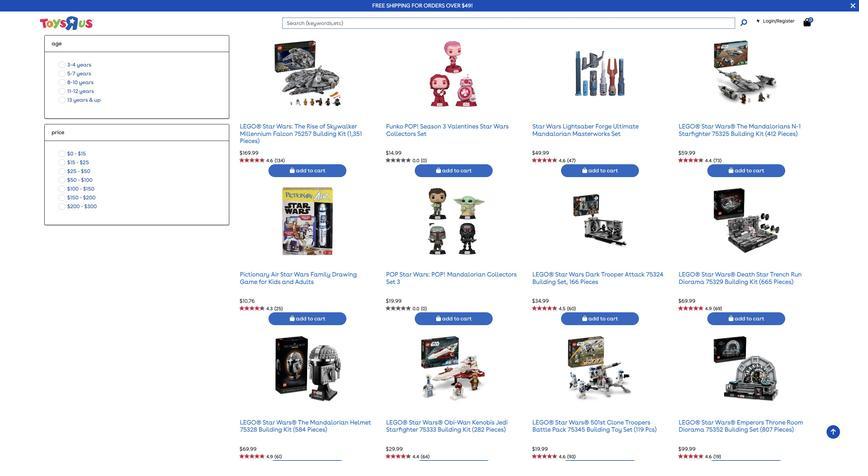 Task type: locate. For each thing, give the bounding box(es) containing it.
0 horizontal spatial collectors
[[386, 130, 416, 137]]

$100 down $50 - $100 button
[[67, 186, 79, 192]]

star for lego® star wars: the rise of skywalker millennium falcon 75257 building kit (1,351 pieces)
[[263, 123, 275, 130]]

wars® inside lego® star wars® obi-wan kenobis jedi starfighter 75333 building kit (282 pieces)
[[423, 420, 443, 427]]

0 vertical spatial 4.5
[[705, 10, 712, 15]]

$100
[[81, 177, 93, 183], [67, 186, 79, 192]]

0 horizontal spatial wars:
[[276, 123, 293, 130]]

years up 13 years & up
[[79, 88, 94, 94]]

kit down skywalker
[[338, 130, 346, 137]]

years
[[77, 62, 91, 68], [77, 70, 91, 77], [79, 79, 94, 86], [79, 88, 94, 94], [73, 97, 88, 103]]

(282
[[472, 427, 485, 434]]

1 vertical spatial collectors
[[487, 271, 517, 278]]

0 horizontal spatial 4.9
[[266, 455, 273, 460]]

5-7 years
[[67, 70, 91, 77]]

lego® star wars® 501st clone troopers battle pack 75345 building toy set (119 pcs) image
[[566, 336, 634, 404]]

1 vertical spatial $150
[[67, 195, 78, 201]]

$19.99 down pop
[[386, 298, 402, 305]]

1 vertical spatial $15
[[67, 159, 75, 166]]

add to cart button
[[269, 16, 347, 29], [415, 16, 493, 29], [561, 16, 639, 29], [708, 16, 786, 29], [269, 165, 347, 178], [415, 165, 493, 178], [561, 165, 639, 178], [708, 165, 786, 178], [269, 313, 347, 326], [415, 313, 493, 326], [561, 313, 639, 326], [708, 313, 786, 326]]

wars inside funko pop! season 3 valentines star wars collectors set
[[494, 123, 509, 130]]

star inside lego® star wars® emperors throne room diorama 75352 building set (807 pieces)
[[702, 420, 714, 427]]

the for mandalorian
[[298, 420, 309, 427]]

lego® star wars® the mandalorian helmet 75328 building kit (584 pieces)
[[240, 420, 371, 434]]

wars: inside "pop star wars: pop! mandalorian collectors set 3"
[[413, 271, 430, 278]]

shipping
[[386, 2, 410, 9]]

lego® inside lego® star wars dark trooper attack 75324 building set, 166 pieces
[[533, 271, 554, 278]]

shopping bag image for pop star wars: pop! mandalorian collectors set 3
[[436, 316, 441, 322]]

star inside lego® star wars® the mandalorian helmet 75328 building kit (584 pieces)
[[263, 420, 275, 427]]

$50 inside button
[[67, 177, 77, 183]]

the left mandalorians
[[737, 123, 747, 130]]

4.9 left (61)
[[266, 455, 273, 460]]

1 vertical spatial $200
[[67, 203, 80, 210]]

toy
[[611, 427, 622, 434]]

pop star wars: pop! mandalorian collectors set 3 image
[[420, 188, 488, 256]]

(64)
[[421, 455, 430, 460]]

kit inside lego® star wars® the mandalorian helmet 75328 building kit (584 pieces)
[[284, 427, 292, 434]]

0 vertical spatial $50
[[81, 168, 90, 175]]

1 horizontal spatial pop!
[[432, 271, 446, 278]]

(119
[[634, 427, 644, 434]]

1 vertical spatial 0.0 (0)
[[413, 158, 427, 164]]

4.6 left (93)
[[559, 455, 566, 460]]

1 horizontal spatial 4.5
[[705, 10, 712, 15]]

pieces) inside lego® star wars® emperors throne room diorama 75352 building set (807 pieces)
[[774, 427, 794, 434]]

building down 501st
[[587, 427, 610, 434]]

- for $15
[[76, 159, 78, 166]]

1 horizontal spatial playsets
[[118, 25, 140, 32]]

1 horizontal spatial 4.9
[[705, 306, 712, 312]]

0 horizontal spatial $200
[[67, 203, 80, 210]]

$15 up the $15 - $25
[[78, 151, 86, 157]]

playsets up age element
[[118, 25, 140, 32]]

starfighter inside lego® star wars® obi-wan kenobis jedi starfighter 75333 building kit (282 pieces)
[[386, 427, 418, 434]]

years inside "button"
[[77, 70, 91, 77]]

lego® inside lego® star wars® the mandalorian helmet 75328 building kit (584 pieces)
[[240, 420, 261, 427]]

1 horizontal spatial starfighter
[[679, 130, 711, 137]]

0 vertical spatial $25
[[80, 159, 89, 166]]

mandalorian for pop star wars: pop! mandalorian collectors set 3
[[447, 271, 486, 278]]

lego® star wars® obi-wan kenobis jedi starfighter 75333 building kit (282 pieces)
[[386, 420, 508, 434]]

1 horizontal spatial $19.99
[[532, 447, 548, 453]]

2 vertical spatial 0.0 (0)
[[413, 306, 427, 312]]

4.9
[[705, 306, 712, 312], [266, 455, 273, 460]]

0 horizontal spatial pop!
[[405, 123, 419, 130]]

wars® inside lego® star wars® death star trench run diorama 75329 building kit (665 pieces)
[[715, 271, 735, 278]]

1 horizontal spatial $15
[[78, 151, 86, 157]]

$25
[[80, 159, 89, 166], [67, 168, 76, 175]]

wars® inside the lego® star wars® 501st clone troopers battle pack 75345 building toy set (119 pcs)
[[569, 420, 589, 427]]

set down pop
[[386, 279, 395, 286]]

& inside playsets & racetracks button
[[91, 16, 95, 23]]

1 vertical spatial $69.99
[[240, 447, 257, 453]]

lego® inside the lego® star wars® 501st clone troopers battle pack 75345 building toy set (119 pcs)
[[533, 420, 554, 427]]

4.3 for 4.3 (25)
[[266, 306, 273, 312]]

lego® star wars® the mandalorian helmet 75328 building kit (584 pieces) image
[[274, 336, 342, 404]]

lego® star wars® death star trench run diorama 75329 building kit (665 pieces) image
[[713, 188, 781, 256]]

0 vertical spatial &
[[91, 16, 95, 23]]

$50 - $100
[[67, 177, 93, 183]]

5-
[[67, 70, 72, 77]]

shopping bag image for lego® star wars® the mandalorians n-1 starfighter 75325 building kit (412 pieces)
[[729, 168, 734, 174]]

4.6 left (47)
[[559, 158, 566, 164]]

building right '75325'
[[731, 130, 754, 137]]

4.4 left (73)
[[705, 158, 712, 164]]

0.0 (0) for pop star wars: pop! mandalorian collectors set 3
[[413, 306, 427, 312]]

4.6
[[266, 158, 273, 164], [559, 158, 566, 164], [559, 455, 566, 460], [705, 455, 712, 460]]

starfighter inside the "lego® star wars® the mandalorians n-1 starfighter 75325 building kit (412 pieces)"
[[679, 130, 711, 137]]

troopers
[[625, 420, 650, 427]]

lego® star wars® death star trench run diorama 75329 building kit (665 pieces) link
[[679, 271, 802, 286]]

clone
[[607, 420, 624, 427]]

wars® up 75329
[[715, 271, 735, 278]]

wars® for 75325
[[715, 123, 735, 130]]

the inside the "lego® star wars® the mandalorians n-1 starfighter 75325 building kit (412 pieces)"
[[737, 123, 747, 130]]

$50 down $25 - $50 button
[[67, 177, 77, 183]]

1 vertical spatial 3
[[397, 279, 400, 286]]

0 vertical spatial $19.99
[[386, 298, 402, 305]]

0.0 for funko pop! season 3 valentines star wars collectors set
[[413, 158, 419, 164]]

1 vertical spatial $100
[[67, 186, 79, 192]]

0.0
[[559, 10, 566, 15], [413, 158, 419, 164], [413, 306, 419, 312]]

the inside lego® star wars: the rise of skywalker millennium falcon 75257 building kit (1,351 pieces)
[[295, 123, 305, 130]]

lego® star wars® the mandalorian helmet 75328 building kit (584 pieces) link
[[240, 420, 371, 434]]

star for lego® star wars® the mandalorians n-1 starfighter 75325 building kit (412 pieces)
[[702, 123, 714, 130]]

collectors inside "pop star wars: pop! mandalorian collectors set 3"
[[487, 271, 517, 278]]

game
[[240, 279, 257, 286]]

1 diorama from the top
[[679, 279, 705, 286]]

1 vertical spatial diorama
[[679, 427, 705, 434]]

& down kits
[[91, 16, 95, 23]]

2 vertical spatial mandalorian
[[310, 420, 349, 427]]

4.6 left (19)
[[705, 455, 712, 460]]

0 horizontal spatial 3
[[397, 279, 400, 286]]

4.5
[[705, 10, 712, 15], [559, 306, 566, 312]]

(584
[[293, 427, 306, 434]]

0 horizontal spatial starfighter
[[386, 427, 418, 434]]

lego® star wars dark trooper attack 75324 building set, 166 pieces image
[[572, 188, 628, 256]]

wars® inside lego® star wars® the mandalorian helmet 75328 building kit (584 pieces)
[[276, 420, 297, 427]]

0 vertical spatial $69.99
[[679, 298, 696, 305]]

& inside preschool figures & playsets button
[[112, 25, 116, 32]]

the up the 75257 on the top
[[295, 123, 305, 130]]

$200 down the $150 - $200 button
[[67, 203, 80, 210]]

- inside $100 - $150 button
[[80, 186, 82, 192]]

0 horizontal spatial $25
[[67, 168, 76, 175]]

0 vertical spatial $15
[[78, 151, 86, 157]]

building inside lego® star wars® death star trench run diorama 75329 building kit (665 pieces)
[[725, 279, 748, 286]]

star inside lego® star wars® obi-wan kenobis jedi starfighter 75333 building kit (282 pieces)
[[409, 420, 421, 427]]

- inside $15 - $25 button
[[76, 159, 78, 166]]

4.4 left (64) on the bottom of page
[[413, 455, 419, 460]]

0
[[810, 17, 812, 22]]

0 horizontal spatial 4.4
[[413, 455, 419, 460]]

75329
[[706, 279, 723, 286]]

2 diorama from the top
[[679, 427, 705, 434]]

star
[[263, 123, 275, 130], [480, 123, 492, 130], [533, 123, 545, 130], [702, 123, 714, 130], [280, 271, 293, 278], [400, 271, 412, 278], [555, 271, 568, 278], [702, 271, 714, 278], [757, 271, 769, 278], [263, 420, 275, 427], [409, 420, 421, 427], [555, 420, 568, 427], [702, 420, 714, 427]]

kit down death
[[750, 279, 758, 286]]

75333
[[420, 427, 436, 434]]

0 vertical spatial 3
[[443, 123, 446, 130]]

years up 8-10 years
[[77, 70, 91, 77]]

wars: inside lego® star wars: the rise of skywalker millennium falcon 75257 building kit (1,351 pieces)
[[276, 123, 293, 130]]

pieces) down trench
[[774, 279, 794, 286]]

- inside $25 - $50 button
[[78, 168, 80, 175]]

the up the (584
[[298, 420, 309, 427]]

0 vertical spatial 0.0 (0)
[[559, 10, 573, 15]]

1 horizontal spatial collectors
[[487, 271, 517, 278]]

13 years & up button
[[57, 96, 103, 105]]

$19.99 down battle
[[532, 447, 548, 453]]

0 horizontal spatial $15
[[67, 159, 75, 166]]

set down season
[[417, 130, 427, 137]]

pieces) down throne
[[774, 427, 794, 434]]

pictionary air star wars family drawing game for kids and adults link
[[240, 271, 357, 286]]

pieces)
[[778, 130, 798, 137], [240, 138, 260, 145], [774, 279, 794, 286], [307, 427, 327, 434], [486, 427, 506, 434], [774, 427, 794, 434]]

- inside $200 - $300 button
[[81, 203, 83, 210]]

None search field
[[283, 18, 747, 29]]

- left $300
[[81, 203, 83, 210]]

- down $0 - $15
[[76, 159, 78, 166]]

4.5 for 4.5 (152)
[[705, 10, 712, 15]]

wars: for pop!
[[413, 271, 430, 278]]

$150 up $150 - $200
[[83, 186, 94, 192]]

Enter Keyword or Item No. search field
[[283, 18, 735, 29]]

4.9 for diorama
[[705, 306, 712, 312]]

$100 up '$100 - $150'
[[81, 177, 93, 183]]

4.6 for 75352
[[705, 455, 712, 460]]

0 horizontal spatial $50
[[67, 177, 77, 183]]

starfighter up $59.99
[[679, 130, 711, 137]]

air
[[271, 271, 279, 278]]

forge
[[596, 123, 612, 130]]

wars® for building
[[715, 420, 735, 427]]

wars: up falcon
[[276, 123, 293, 130]]

4.4 for 75325
[[705, 158, 712, 164]]

$15 - $25 button
[[57, 158, 91, 167]]

0.0 for pop star wars: pop! mandalorian collectors set 3
[[413, 306, 419, 312]]

wars® for kit
[[276, 420, 297, 427]]

(25)
[[275, 306, 283, 312]]

$150
[[83, 186, 94, 192], [67, 195, 78, 201]]

$200 up $300
[[83, 195, 96, 201]]

diorama
[[679, 279, 705, 286], [679, 427, 705, 434]]

mandalorian inside lego® star wars® the mandalorian helmet 75328 building kit (584 pieces)
[[310, 420, 349, 427]]

4
[[72, 62, 76, 68]]

- down $25 - $50
[[78, 177, 80, 183]]

the inside lego® star wars® the mandalorian helmet 75328 building kit (584 pieces)
[[298, 420, 309, 427]]

lightsaber
[[563, 123, 594, 130]]

0 vertical spatial diorama
[[679, 279, 705, 286]]

1 horizontal spatial 3
[[443, 123, 446, 130]]

1 vertical spatial &
[[112, 25, 116, 32]]

shopping bag image
[[804, 18, 811, 26], [290, 20, 295, 25], [729, 20, 734, 25], [436, 168, 441, 174], [729, 168, 734, 174], [290, 316, 295, 322], [436, 316, 441, 322], [582, 316, 587, 322], [729, 316, 734, 322]]

lego® inside lego® star wars® death star trench run diorama 75329 building kit (665 pieces)
[[679, 271, 700, 278]]

pop! inside funko pop! season 3 valentines star wars collectors set
[[405, 123, 419, 130]]

building down obi-
[[438, 427, 461, 434]]

- down '$100 - $150'
[[80, 195, 82, 201]]

4.6 for millennium
[[266, 158, 273, 164]]

1 vertical spatial 4.3
[[266, 306, 273, 312]]

diorama inside lego® star wars® death star trench run diorama 75329 building kit (665 pieces)
[[679, 279, 705, 286]]

2 vertical spatial (0)
[[421, 306, 427, 312]]

lego®
[[240, 123, 261, 130], [679, 123, 700, 130], [533, 271, 554, 278], [679, 271, 700, 278], [240, 420, 261, 427], [386, 420, 408, 427], [533, 420, 554, 427], [679, 420, 700, 427]]

& left up at the top of page
[[89, 97, 93, 103]]

playsets & racetracks button
[[57, 15, 126, 24]]

$50 up $50 - $100
[[81, 168, 90, 175]]

shopping bag image for lego® star wars® death star trench run diorama 75329 building kit (665 pieces)
[[729, 316, 734, 322]]

price element
[[52, 129, 222, 137]]

lego® star wars® emperors throne room diorama 75352 building set (807 pieces) image
[[713, 336, 781, 404]]

wars® inside lego® star wars® emperors throne room diorama 75352 building set (807 pieces)
[[715, 420, 735, 427]]

pieces) down n-
[[778, 130, 798, 137]]

$15 inside button
[[67, 159, 75, 166]]

age element
[[52, 39, 222, 48]]

1 vertical spatial (0)
[[421, 158, 427, 164]]

lego® star wars: the rise of skywalker millennium falcon 75257 building kit (1,351 pieces)
[[240, 123, 362, 145]]

building down emperors at the bottom
[[725, 427, 748, 434]]

lego® inside lego® star wars® obi-wan kenobis jedi starfighter 75333 building kit (282 pieces)
[[386, 420, 408, 427]]

building inside lego® star wars: the rise of skywalker millennium falcon 75257 building kit (1,351 pieces)
[[313, 130, 336, 137]]

set down ultimate
[[612, 130, 621, 137]]

add
[[296, 19, 306, 26], [442, 19, 453, 26], [589, 19, 599, 26], [735, 19, 745, 26], [296, 168, 306, 174], [442, 168, 453, 174], [589, 168, 599, 174], [735, 168, 745, 174], [296, 316, 306, 323], [442, 316, 453, 323], [589, 316, 599, 323], [735, 316, 745, 323]]

diorama left 75329
[[679, 279, 705, 286]]

star inside the lego® star wars® 501st clone troopers battle pack 75345 building toy set (119 pcs)
[[555, 420, 568, 427]]

1 vertical spatial 4.5
[[559, 306, 566, 312]]

& for figures
[[112, 25, 116, 32]]

4.5 left (60)
[[559, 306, 566, 312]]

0 vertical spatial $100
[[81, 177, 93, 183]]

& down racetracks
[[112, 25, 116, 32]]

building right the 75328
[[259, 427, 282, 434]]

0 vertical spatial mandalorian
[[533, 130, 571, 137]]

set,
[[557, 279, 568, 286]]

-
[[75, 151, 77, 157], [76, 159, 78, 166], [78, 168, 80, 175], [78, 177, 80, 183], [80, 186, 82, 192], [80, 195, 82, 201], [81, 203, 83, 210]]

1 vertical spatial $25
[[67, 168, 76, 175]]

playsets
[[67, 16, 90, 23], [118, 25, 140, 32]]

$29.99
[[386, 447, 403, 453]]

star inside lego® star wars: the rise of skywalker millennium falcon 75257 building kit (1,351 pieces)
[[263, 123, 275, 130]]

pieces) down 'jedi'
[[486, 427, 506, 434]]

shopping bag image for lego® star wars dark trooper attack 75324 building set, 166 pieces
[[582, 316, 587, 322]]

& for years
[[89, 97, 93, 103]]

wars: right pop
[[413, 271, 430, 278]]

star inside the "lego® star wars® the mandalorians n-1 starfighter 75325 building kit (412 pieces)"
[[702, 123, 714, 130]]

0 horizontal spatial $150
[[67, 195, 78, 201]]

- for $0
[[75, 151, 77, 157]]

4.5 (152)
[[705, 10, 724, 15]]

years down 11-12 years
[[73, 97, 88, 103]]

0 vertical spatial starfighter
[[679, 130, 711, 137]]

pieces) inside lego® star wars: the rise of skywalker millennium falcon 75257 building kit (1,351 pieces)
[[240, 138, 260, 145]]

4.3 left (25)
[[266, 306, 273, 312]]

(19)
[[714, 455, 721, 460]]

0 vertical spatial 4.9
[[705, 306, 712, 312]]

4.5 for 4.5 (60)
[[559, 306, 566, 312]]

lego® star wars® obi-wan kenobis jedi starfighter 75333 building kit (282 pieces) link
[[386, 420, 508, 434]]

wars® up '75325'
[[715, 123, 735, 130]]

2 horizontal spatial mandalorian
[[533, 130, 571, 137]]

free shipping for orders over $49! link
[[372, 2, 473, 9]]

kit left the (584
[[284, 427, 292, 434]]

0 horizontal spatial playsets
[[67, 16, 90, 23]]

1 vertical spatial 4.9
[[266, 455, 273, 460]]

- for $150
[[80, 195, 82, 201]]

years for 3-4 years
[[77, 62, 91, 68]]

4.4 (64)
[[413, 455, 430, 460]]

star inside lego® star wars dark trooper attack 75324 building set, 166 pieces
[[555, 271, 568, 278]]

0 vertical spatial pop!
[[405, 123, 419, 130]]

lego® inside the "lego® star wars® the mandalorians n-1 starfighter 75325 building kit (412 pieces)"
[[679, 123, 700, 130]]

wars® up the (584
[[276, 420, 297, 427]]

lego® for lego® star wars® the mandalorians n-1 starfighter 75325 building kit (412 pieces)
[[679, 123, 700, 130]]

kit inside lego® star wars® death star trench run diorama 75329 building kit (665 pieces)
[[750, 279, 758, 286]]

1 horizontal spatial $69.99
[[679, 298, 696, 305]]

$200 - $300
[[67, 203, 97, 210]]

lego® star wars® the mandalorians n-1 starfighter 75325 building kit (412 pieces) image
[[713, 39, 781, 107]]

drawing
[[332, 271, 357, 278]]

star inside "pop star wars: pop! mandalorian collectors set 3"
[[400, 271, 412, 278]]

wars inside lego® star wars dark trooper attack 75324 building set, 166 pieces
[[569, 271, 584, 278]]

collectors
[[386, 130, 416, 137], [487, 271, 517, 278]]

1 horizontal spatial $50
[[81, 168, 90, 175]]

0 vertical spatial $150
[[83, 186, 94, 192]]

4.3
[[266, 10, 273, 15], [266, 306, 273, 312]]

$150 down $100 - $150 button
[[67, 195, 78, 201]]

wars® for 75333
[[423, 420, 443, 427]]

lego® for lego® star wars® the mandalorian helmet 75328 building kit (584 pieces)
[[240, 420, 261, 427]]

years up 5-7 years
[[77, 62, 91, 68]]

$25 up $25 - $50
[[80, 159, 89, 166]]

kit for lego® star wars® death star trench run diorama 75329 building kit (665 pieces)
[[750, 279, 758, 286]]

kit left the (412 in the top right of the page
[[756, 130, 764, 137]]

- right $0
[[75, 151, 77, 157]]

0 horizontal spatial $100
[[67, 186, 79, 192]]

season
[[420, 123, 441, 130]]

helmet
[[350, 420, 371, 427]]

2 4.3 from the top
[[266, 306, 273, 312]]

1 horizontal spatial 4.4
[[705, 158, 712, 164]]

4.9 left (69)
[[705, 306, 712, 312]]

$100 - $150 button
[[57, 185, 96, 194]]

shopping bag image inside 0 link
[[804, 18, 811, 26]]

- down the $15 - $25
[[78, 168, 80, 175]]

1 horizontal spatial $100
[[81, 177, 93, 183]]

3 down pop
[[397, 279, 400, 286]]

years up 11-12 years
[[79, 79, 94, 86]]

$19.99 for battle
[[532, 447, 548, 453]]

pieces) right the (584
[[307, 427, 327, 434]]

&
[[91, 16, 95, 23], [112, 25, 116, 32], [89, 97, 93, 103]]

wars® up 75345
[[569, 420, 589, 427]]

star inside pictionary air star wars family drawing game for kids and adults
[[280, 271, 293, 278]]

1 vertical spatial $50
[[67, 177, 77, 183]]

$15 down $0 - $15 button
[[67, 159, 75, 166]]

building inside the lego® star wars® 501st clone troopers battle pack 75345 building toy set (119 pcs)
[[587, 427, 610, 434]]

set down emperors at the bottom
[[750, 427, 759, 434]]

wars® inside the "lego® star wars® the mandalorians n-1 starfighter 75325 building kit (412 pieces)"
[[715, 123, 735, 130]]

kit inside lego® star wars® obi-wan kenobis jedi starfighter 75333 building kit (282 pieces)
[[463, 427, 471, 434]]

free
[[372, 2, 385, 9]]

- for $50
[[78, 177, 80, 183]]

building inside lego® star wars® obi-wan kenobis jedi starfighter 75333 building kit (282 pieces)
[[438, 427, 461, 434]]

$300
[[84, 203, 97, 210]]

kit down wan
[[463, 427, 471, 434]]

1 vertical spatial playsets
[[118, 25, 140, 32]]

1 vertical spatial starfighter
[[386, 427, 418, 434]]

shopping bag image
[[436, 20, 441, 25], [582, 20, 587, 25], [290, 168, 295, 174], [582, 168, 587, 174]]

8-10 years button
[[57, 78, 96, 87]]

wars® for 75345
[[569, 420, 589, 427]]

building down death
[[725, 279, 748, 286]]

mandalorian inside star wars lightsaber forge ultimate mandalorian masterworks set
[[533, 130, 571, 137]]

$15 inside button
[[78, 151, 86, 157]]

- inside $0 - $15 button
[[75, 151, 77, 157]]

1 vertical spatial mandalorian
[[447, 271, 486, 278]]

building left set, on the bottom right of page
[[533, 279, 556, 286]]

- up $150 - $200
[[80, 186, 82, 192]]

$25 down $15 - $25 button on the left top
[[67, 168, 76, 175]]

star inside star wars lightsaber forge ultimate mandalorian masterworks set
[[533, 123, 545, 130]]

lego® inside lego® star wars: the rise of skywalker millennium falcon 75257 building kit (1,351 pieces)
[[240, 123, 261, 130]]

set inside "pop star wars: pop! mandalorian collectors set 3"
[[386, 279, 395, 286]]

1 vertical spatial pop!
[[432, 271, 446, 278]]

$150 - $200
[[67, 195, 96, 201]]

0 horizontal spatial mandalorian
[[310, 420, 349, 427]]

4.5 left (152)
[[705, 10, 712, 15]]

attack
[[625, 271, 645, 278]]

the for rise
[[295, 123, 305, 130]]

playsets up preschool
[[67, 16, 90, 23]]

lego® star wars: the rise of skywalker millennium falcon 75257 building kit (1,351 pieces) image
[[274, 39, 342, 107]]

diorama up $99.99
[[679, 427, 705, 434]]

1 vertical spatial 4.4
[[413, 455, 419, 460]]

0 horizontal spatial 4.5
[[559, 306, 566, 312]]

1 horizontal spatial mandalorian
[[447, 271, 486, 278]]

wars®
[[715, 123, 735, 130], [715, 271, 735, 278], [276, 420, 297, 427], [423, 420, 443, 427], [569, 420, 589, 427], [715, 420, 735, 427]]

starfighter up $29.99
[[386, 427, 418, 434]]

pop
[[386, 271, 398, 278]]

0 horizontal spatial $69.99
[[240, 447, 257, 453]]

166
[[569, 279, 579, 286]]

4.3 for 4.3 (75)
[[266, 10, 273, 15]]

mandalorian inside "pop star wars: pop! mandalorian collectors set 3"
[[447, 271, 486, 278]]

4.6 left (134)
[[266, 158, 273, 164]]

$169.99
[[240, 150, 259, 156]]

11-12 years button
[[57, 87, 96, 96]]

3 right season
[[443, 123, 446, 130]]

star for lego® star wars® emperors throne room diorama 75352 building set (807 pieces)
[[702, 420, 714, 427]]

building down of
[[313, 130, 336, 137]]

0 horizontal spatial $19.99
[[386, 298, 402, 305]]

0 vertical spatial 4.4
[[705, 158, 712, 164]]

4.3 left (75) in the top of the page
[[266, 10, 273, 15]]

1 horizontal spatial $200
[[83, 195, 96, 201]]

(0)
[[567, 10, 573, 15], [421, 158, 427, 164], [421, 306, 427, 312]]

kit inside the "lego® star wars® the mandalorians n-1 starfighter 75325 building kit (412 pieces)"
[[756, 130, 764, 137]]

$200 - $300 button
[[57, 202, 99, 211]]

0 vertical spatial 4.3
[[266, 10, 273, 15]]

set left the (119
[[623, 427, 633, 434]]

& inside "13 years & up" button
[[89, 97, 93, 103]]

$50 inside button
[[81, 168, 90, 175]]

battle
[[533, 427, 551, 434]]

1 vertical spatial $19.99
[[532, 447, 548, 453]]

1 4.3 from the top
[[266, 10, 273, 15]]

wars® up 75352
[[715, 420, 735, 427]]

4.6 for set
[[559, 158, 566, 164]]

0 vertical spatial wars:
[[276, 123, 293, 130]]

kit for lego® star wars® obi-wan kenobis jedi starfighter 75333 building kit (282 pieces)
[[463, 427, 471, 434]]

lego® star wars dark trooper attack 75324 building set, 166 pieces
[[533, 271, 663, 286]]

0 vertical spatial collectors
[[386, 130, 416, 137]]

free shipping for orders over $49!
[[372, 2, 473, 9]]

1 vertical spatial 0.0
[[413, 158, 419, 164]]

pieces) down millennium on the top left
[[240, 138, 260, 145]]

star for pop star wars: pop! mandalorian collectors set 3
[[400, 271, 412, 278]]

(75)
[[275, 10, 283, 15]]

1 vertical spatial wars:
[[413, 271, 430, 278]]

pop!
[[405, 123, 419, 130], [432, 271, 446, 278]]

2 vertical spatial 0.0
[[413, 306, 419, 312]]

1 horizontal spatial wars:
[[413, 271, 430, 278]]

wars® up 75333
[[423, 420, 443, 427]]

3 inside funko pop! season 3 valentines star wars collectors set
[[443, 123, 446, 130]]

- inside the $150 - $200 button
[[80, 195, 82, 201]]

- inside $50 - $100 button
[[78, 177, 80, 183]]

lego® inside lego® star wars® emperors throne room diorama 75352 building set (807 pieces)
[[679, 420, 700, 427]]

the
[[295, 123, 305, 130], [737, 123, 747, 130], [298, 420, 309, 427]]

2 vertical spatial &
[[89, 97, 93, 103]]



Task type: describe. For each thing, give the bounding box(es) containing it.
set inside the lego® star wars® 501st clone troopers battle pack 75345 building toy set (119 pcs)
[[623, 427, 633, 434]]

75345
[[568, 427, 585, 434]]

13
[[67, 97, 72, 103]]

$0
[[67, 151, 73, 157]]

(61)
[[275, 455, 282, 460]]

lego® for lego® star wars® obi-wan kenobis jedi starfighter 75333 building kit (282 pieces)
[[386, 420, 408, 427]]

1 horizontal spatial $150
[[83, 186, 94, 192]]

4.6 (93)
[[559, 455, 576, 460]]

(73)
[[714, 158, 722, 164]]

lego® for lego® star wars® emperors throne room diorama 75352 building set (807 pieces)
[[679, 420, 700, 427]]

family
[[311, 271, 331, 278]]

kit inside lego® star wars: the rise of skywalker millennium falcon 75257 building kit (1,351 pieces)
[[338, 130, 346, 137]]

wars® for 75329
[[715, 271, 735, 278]]

0 vertical spatial (0)
[[567, 10, 573, 15]]

75328
[[240, 427, 257, 434]]

(0) for pop star wars: pop! mandalorian collectors set 3
[[421, 306, 427, 312]]

n-
[[792, 123, 799, 130]]

1 horizontal spatial $25
[[80, 159, 89, 166]]

ultimate
[[613, 123, 639, 130]]

$59.99
[[679, 150, 696, 156]]

wars inside star wars lightsaber forge ultimate mandalorian masterworks set
[[546, 123, 561, 130]]

75324
[[646, 271, 663, 278]]

building inside lego® star wars® emperors throne room diorama 75352 building set (807 pieces)
[[725, 427, 748, 434]]

star inside funko pop! season 3 valentines star wars collectors set
[[480, 123, 492, 130]]

$69.99 for lego® star wars® the mandalorian helmet 75328 building kit (584 pieces)
[[240, 447, 257, 453]]

lego® for lego® star wars dark trooper attack 75324 building set, 166 pieces
[[533, 271, 554, 278]]

wars: for the
[[276, 123, 293, 130]]

pop star wars: pop! mandalorian collectors set 3
[[386, 271, 517, 286]]

login/register
[[763, 18, 795, 24]]

funko pop! season 3 valentines star wars collectors set
[[386, 123, 509, 137]]

close button image
[[851, 2, 855, 9]]

$69.99 for lego® star wars® death star trench run diorama 75329 building kit (665 pieces)
[[679, 298, 696, 305]]

shopping bag image for funko pop! season 3 valentines star wars collectors set
[[436, 168, 441, 174]]

dark
[[586, 271, 600, 278]]

12
[[73, 88, 78, 94]]

login/register button
[[756, 18, 795, 24]]

lego® for lego® star wars: the rise of skywalker millennium falcon 75257 building kit (1,351 pieces)
[[240, 123, 261, 130]]

of
[[319, 123, 325, 130]]

kits
[[85, 8, 94, 14]]

3-
[[67, 62, 72, 68]]

4.7
[[413, 10, 419, 15]]

rise
[[307, 123, 318, 130]]

$19.99 for set
[[386, 298, 402, 305]]

falcon
[[273, 130, 293, 137]]

years for 8-10 years
[[79, 79, 94, 86]]

- for $200
[[81, 203, 83, 210]]

$0 - $15
[[67, 151, 86, 157]]

(76)
[[421, 10, 429, 15]]

star wars lightsaber forge ultimate mandalorian masterworks set link
[[533, 123, 639, 137]]

4.6 for pack
[[559, 455, 566, 460]]

racetracks
[[96, 16, 124, 23]]

lego® star wars® the mandalorians n-1 starfighter 75325 building kit (412 pieces)
[[679, 123, 801, 137]]

11-12 years
[[67, 88, 94, 94]]

model
[[67, 8, 83, 14]]

$100 inside button
[[67, 186, 79, 192]]

(47)
[[567, 158, 576, 164]]

75257
[[294, 130, 312, 137]]

shopping bag image for pictionary air star wars family drawing game for kids and adults
[[290, 316, 295, 322]]

$25 - $50 button
[[57, 167, 92, 176]]

$34.99
[[532, 298, 549, 305]]

trooper
[[601, 271, 623, 278]]

pieces) inside lego® star wars® death star trench run diorama 75329 building kit (665 pieces)
[[774, 279, 794, 286]]

4.9 (69)
[[705, 306, 722, 312]]

preschool figures & playsets button
[[57, 24, 142, 33]]

kit for lego® star wars® the mandalorians n-1 starfighter 75325 building kit (412 pieces)
[[756, 130, 764, 137]]

pictionary
[[240, 271, 270, 278]]

0 vertical spatial 0.0
[[559, 10, 566, 15]]

preschool figures & playsets
[[67, 25, 140, 32]]

set inside funko pop! season 3 valentines star wars collectors set
[[417, 130, 427, 137]]

3 inside "pop star wars: pop! mandalorian collectors set 3"
[[397, 279, 400, 286]]

13 years & up
[[67, 97, 101, 103]]

(93)
[[567, 455, 576, 460]]

masterworks
[[573, 130, 610, 137]]

millennium
[[240, 130, 272, 137]]

(665
[[759, 279, 772, 286]]

10
[[73, 79, 78, 86]]

for
[[412, 2, 422, 9]]

75325
[[712, 130, 729, 137]]

(134)
[[275, 158, 285, 164]]

model kits
[[67, 8, 94, 14]]

4.4 (73)
[[705, 158, 722, 164]]

pictionary air star wars family drawing game for kids and adults image
[[280, 188, 336, 256]]

years for 11-12 years
[[79, 88, 94, 94]]

3-4 years
[[67, 62, 91, 68]]

pop! inside "pop star wars: pop! mandalorian collectors set 3"
[[432, 271, 446, 278]]

funko pop! season 3 valentines star wars collectors set image
[[420, 39, 488, 107]]

pcs)
[[645, 427, 657, 434]]

diorama inside lego® star wars® emperors throne room diorama 75352 building set (807 pieces)
[[679, 427, 705, 434]]

$99.99
[[679, 447, 696, 453]]

toys r us image
[[39, 16, 94, 31]]

lego® star wars dark trooper attack 75324 building set, 166 pieces link
[[533, 271, 663, 286]]

set inside star wars lightsaber forge ultimate mandalorian masterworks set
[[612, 130, 621, 137]]

4.4 for 75333
[[413, 455, 419, 460]]

set inside lego® star wars® emperors throne room diorama 75352 building set (807 pieces)
[[750, 427, 759, 434]]

$100 - $150
[[67, 186, 94, 192]]

building inside lego® star wars® the mandalorian helmet 75328 building kit (584 pieces)
[[259, 427, 282, 434]]

- for $25
[[78, 168, 80, 175]]

8-10 years
[[67, 79, 94, 86]]

mandalorian for lego® star wars® the mandalorian helmet 75328 building kit (584 pieces)
[[310, 420, 349, 427]]

orders
[[424, 2, 445, 9]]

$100 inside button
[[81, 177, 93, 183]]

4.9 for building
[[266, 455, 273, 460]]

up
[[94, 97, 101, 103]]

11-
[[67, 88, 73, 94]]

years for 5-7 years
[[77, 70, 91, 77]]

star for lego® star wars® 501st clone troopers battle pack 75345 building toy set (119 pcs)
[[555, 420, 568, 427]]

star for lego® star wars® obi-wan kenobis jedi starfighter 75333 building kit (282 pieces)
[[409, 420, 421, 427]]

- for $100
[[80, 186, 82, 192]]

star wars lightsaber forge ultimate mandalorian masterworks set
[[533, 123, 639, 137]]

skywalker
[[327, 123, 357, 130]]

4.3 (25)
[[266, 306, 283, 312]]

pieces) inside lego® star wars® the mandalorian helmet 75328 building kit (584 pieces)
[[307, 427, 327, 434]]

$15 - $25
[[67, 159, 89, 166]]

lego® for lego® star wars® 501st clone troopers battle pack 75345 building toy set (119 pcs)
[[533, 420, 554, 427]]

0 vertical spatial playsets
[[67, 16, 90, 23]]

wars inside pictionary air star wars family drawing game for kids and adults
[[294, 271, 309, 278]]

room
[[787, 420, 803, 427]]

pieces) inside the "lego® star wars® the mandalorians n-1 starfighter 75325 building kit (412 pieces)"
[[778, 130, 798, 137]]

pieces
[[580, 279, 598, 286]]

0 vertical spatial $200
[[83, 195, 96, 201]]

lego® star wars® 501st clone troopers battle pack 75345 building toy set (119 pcs)
[[533, 420, 657, 434]]

0.0 (0) for funko pop! season 3 valentines star wars collectors set
[[413, 158, 427, 164]]

(807
[[760, 427, 773, 434]]

$79.99
[[386, 2, 403, 8]]

the for mandalorians
[[737, 123, 747, 130]]

price
[[52, 129, 64, 136]]

and
[[282, 279, 294, 286]]

collectors inside funko pop! season 3 valentines star wars collectors set
[[386, 130, 416, 137]]

5-7 years button
[[57, 69, 93, 78]]

star wars lightsaber forge ultimate mandalorian masterworks set image
[[572, 39, 628, 107]]

$14.99
[[386, 150, 402, 156]]

(1,351
[[348, 130, 362, 137]]

building inside the "lego® star wars® the mandalorians n-1 starfighter 75325 building kit (412 pieces)"
[[731, 130, 754, 137]]

building inside lego® star wars dark trooper attack 75324 building set, 166 pieces
[[533, 279, 556, 286]]

starfighter for lego® star wars® the mandalorians n-1 starfighter 75325 building kit (412 pieces)
[[679, 130, 711, 137]]

star for lego® star wars dark trooper attack 75324 building set, 166 pieces
[[555, 271, 568, 278]]

pieces) inside lego® star wars® obi-wan kenobis jedi starfighter 75333 building kit (282 pieces)
[[486, 427, 506, 434]]

starfighter for lego® star wars® obi-wan kenobis jedi starfighter 75333 building kit (282 pieces)
[[386, 427, 418, 434]]

3-4 years button
[[57, 60, 94, 69]]

star for lego® star wars® the mandalorian helmet 75328 building kit (584 pieces)
[[263, 420, 275, 427]]

(0) for funko pop! season 3 valentines star wars collectors set
[[421, 158, 427, 164]]

star for lego® star wars® death star trench run diorama 75329 building kit (665 pieces)
[[702, 271, 714, 278]]

lego® star wars® obi-wan kenobis jedi starfighter 75333 building kit (282 pieces) image
[[420, 336, 488, 404]]

8-
[[67, 79, 73, 86]]

lego® for lego® star wars® death star trench run diorama 75329 building kit (665 pieces)
[[679, 271, 700, 278]]

pop star wars: pop! mandalorian collectors set 3 link
[[386, 271, 517, 286]]



Task type: vqa. For each thing, say whether or not it's contained in the screenshot.


